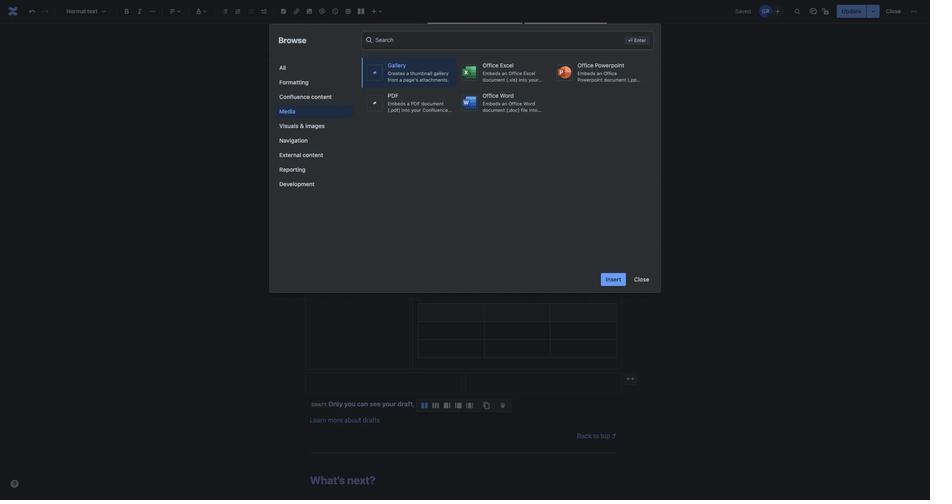 Task type: locate. For each thing, give the bounding box(es) containing it.
about left drafts
[[345, 416, 361, 424]]

pdf
[[388, 92, 398, 99], [411, 101, 420, 106]]

0 vertical spatial close button
[[881, 5, 906, 18]]

1 vertical spatial learn
[[310, 416, 326, 424]]

pdf up "(.pdf)"
[[388, 92, 398, 99]]

link
[[475, 400, 486, 408]]

0 vertical spatial close
[[886, 8, 901, 15]]

more for learn more about drafts
[[328, 416, 343, 424]]

a
[[406, 71, 409, 76], [399, 77, 402, 82], [407, 101, 409, 106], [470, 400, 474, 408]]

go wide image
[[626, 374, 635, 384]]

document for office excel
[[483, 77, 505, 82]]

into inside 'office powerpoint embeds an office powerpoint document (.ppt) into your confluence page.'
[[578, 84, 586, 89]]

a right from
[[399, 77, 402, 82]]

update button
[[837, 5, 866, 18]]

learn for learn more about tables
[[310, 158, 326, 165]]

your inside pdf embeds a pdf document (.pdf) into your confluence page.
[[411, 107, 421, 113]]

it.
[[496, 400, 502, 408]]

formatting
[[279, 79, 309, 86]]

confluence
[[483, 84, 508, 89], [598, 84, 624, 89], [279, 93, 310, 100], [422, 107, 448, 113], [494, 114, 519, 119]]

adjust update settings image
[[868, 6, 878, 16]]

excel up (.xls)
[[500, 62, 514, 69]]

to
[[488, 400, 494, 408], [593, 432, 599, 440]]

media
[[279, 108, 296, 115]]

excel up file
[[523, 71, 535, 76]]

pdf down the page's
[[411, 101, 420, 106]]

excel
[[500, 62, 514, 69], [523, 71, 535, 76]]

document down attachments.
[[421, 101, 444, 106]]

back
[[577, 432, 592, 440]]

content inside button
[[311, 93, 332, 100]]

1 horizontal spatial word
[[523, 101, 535, 106]]

(.ppt)
[[628, 77, 640, 82]]

you
[[344, 400, 356, 408], [438, 400, 450, 408]]

0 vertical spatial more
[[328, 158, 343, 165]]

learn down type
[[310, 158, 326, 165]]

2 learn from the top
[[310, 416, 326, 424]]

you left left sidebar icon
[[438, 400, 450, 408]]

greg robinson image
[[760, 5, 773, 18]]

visuals
[[279, 122, 299, 129]]

reporting
[[279, 166, 306, 173]]

back to top ⤴
[[577, 432, 617, 440]]

an inside 'office powerpoint embeds an office powerpoint document (.ppt) into your confluence page.'
[[597, 71, 602, 76]]

(.doc)
[[506, 107, 520, 113]]

more for learn more about tables
[[328, 158, 343, 165]]

you left can
[[344, 400, 356, 408]]

learn
[[310, 158, 326, 165], [310, 416, 326, 424]]

0 horizontal spatial word
[[500, 92, 514, 99]]

navigation button
[[275, 134, 354, 147]]

1 vertical spatial about
[[345, 416, 361, 424]]

0 vertical spatial excel
[[500, 62, 514, 69]]

1 about from the top
[[345, 158, 361, 165]]

an inside "office excel embeds an office excel document (.xls) into your confluence page."
[[502, 71, 507, 76]]

what's
[[310, 473, 345, 487]]

italic ⌘i image
[[135, 6, 145, 16]]

0 vertical spatial about
[[345, 158, 361, 165]]

content for confluence content
[[311, 93, 332, 100]]

document left (.xls)
[[483, 77, 505, 82]]

document inside 'office powerpoint embeds an office powerpoint document (.ppt) into your confluence page.'
[[604, 77, 626, 82]]

embeds inside pdf embeds a pdf document (.pdf) into your confluence page.
[[388, 101, 406, 106]]

insert
[[606, 276, 621, 283]]

1 horizontal spatial close
[[886, 8, 901, 15]]

office powerpoint embeds an office powerpoint document (.ppt) into your confluence page.
[[578, 62, 640, 89]]

office
[[483, 62, 498, 69], [578, 62, 593, 69], [509, 71, 522, 76], [603, 71, 617, 76], [483, 92, 498, 99], [509, 101, 522, 106]]

to left top
[[593, 432, 599, 440]]

⤴
[[612, 432, 617, 440]]

1 learn from the top
[[310, 158, 326, 165]]

0 horizontal spatial you
[[344, 400, 356, 408]]

mention image
[[318, 6, 327, 16]]

about
[[345, 158, 361, 165], [345, 416, 361, 424]]

1 horizontal spatial you
[[438, 400, 450, 408]]

numbered list ⌘⇧7 image
[[233, 6, 243, 16]]

content down formatting button
[[311, 93, 332, 100]]

outdent ⇧tab image
[[246, 6, 256, 16]]

document left (.ppt)
[[604, 77, 626, 82]]

embeds
[[483, 71, 500, 76], [578, 71, 595, 76], [388, 101, 406, 106], [483, 101, 500, 106]]

about for tables
[[345, 158, 361, 165]]

a down the page's
[[407, 101, 409, 106]]

what's next?
[[310, 473, 376, 487]]

your inside office word embeds an office word document (.doc) file into your confluence page.
[[483, 114, 492, 119]]

three columns image
[[431, 401, 441, 410]]

close right adjust update settings image
[[886, 8, 901, 15]]

layouts image
[[356, 6, 366, 16]]

1 horizontal spatial pdf
[[411, 101, 420, 106]]

page. down "(.pdf)"
[[388, 114, 400, 119]]

document inside office word embeds an office word document (.doc) file into your confluence page.
[[483, 107, 505, 113]]

page. inside office word embeds an office word document (.doc) file into your confluence page.
[[520, 114, 533, 119]]

page. down file
[[520, 114, 533, 119]]

confluence image
[[6, 5, 19, 18], [6, 5, 19, 18]]

document inside "office excel embeds an office excel document (.xls) into your confluence page."
[[483, 77, 505, 82]]

back to top ⤴ link
[[577, 432, 617, 440]]

formatting button
[[275, 76, 354, 89]]

0 horizontal spatial excel
[[500, 62, 514, 69]]

1 vertical spatial close button
[[630, 273, 654, 286]]

reporting button
[[275, 163, 354, 176]]

content
[[311, 93, 332, 100], [303, 151, 323, 158]]

close button right insert "button"
[[630, 273, 654, 286]]

1 more from the top
[[328, 158, 343, 165]]

0 horizontal spatial to
[[488, 400, 494, 408]]

share
[[451, 400, 469, 408]]

emoji image
[[330, 6, 340, 16]]

content down navigation button on the top left of page
[[303, 151, 323, 158]]

indent tab image
[[259, 6, 269, 16]]

close button right adjust update settings image
[[881, 5, 906, 18]]

page.
[[509, 84, 522, 89], [625, 84, 638, 89], [388, 114, 400, 119], [520, 114, 533, 119]]

page. inside 'office powerpoint embeds an office powerpoint document (.ppt) into your confluence page.'
[[625, 84, 638, 89]]

0 vertical spatial learn
[[310, 158, 326, 165]]

word up (.doc)
[[500, 92, 514, 99]]

saved
[[735, 8, 751, 15]]

page. down (.xls)
[[509, 84, 522, 89]]

close button
[[881, 5, 906, 18], [630, 273, 654, 286]]

external content button
[[275, 149, 354, 162]]

1 vertical spatial to
[[593, 432, 599, 440]]

0 horizontal spatial close
[[634, 276, 649, 283]]

about left tables
[[345, 158, 361, 165]]

1 vertical spatial powerpoint
[[578, 77, 603, 82]]

learn more about tables link
[[310, 158, 381, 165]]

bold ⌘b image
[[122, 6, 132, 16]]

navigation
[[279, 137, 308, 144]]

top
[[601, 432, 610, 440]]

1 horizontal spatial to
[[593, 432, 599, 440]]

embeds inside "office excel embeds an office excel document (.xls) into your confluence page."
[[483, 71, 500, 76]]

confluence inside office word embeds an office word document (.doc) file into your confluence page.
[[494, 114, 519, 119]]

to left the it.
[[488, 400, 494, 408]]

embeds inside 'office powerpoint embeds an office powerpoint document (.ppt) into your confluence page.'
[[578, 71, 595, 76]]

word up file
[[523, 101, 535, 106]]

confluence inside "office excel embeds an office excel document (.xls) into your confluence page."
[[483, 84, 508, 89]]

1 vertical spatial more
[[328, 416, 343, 424]]

all button
[[275, 61, 354, 74]]

0 vertical spatial to
[[488, 400, 494, 408]]

drafts
[[363, 416, 380, 424]]

from
[[388, 77, 398, 82]]

file
[[521, 107, 528, 113]]

your inside 'office powerpoint embeds an office powerpoint document (.ppt) into your confluence page.'
[[587, 84, 597, 89]]

more down only
[[328, 416, 343, 424]]

development button
[[275, 178, 354, 191]]

page's
[[403, 77, 418, 82]]

confluence inside pdf embeds a pdf document (.pdf) into your confluence page.
[[422, 107, 448, 113]]

an
[[502, 71, 507, 76], [597, 71, 602, 76], [502, 101, 507, 106]]

external
[[279, 151, 301, 158]]

1 vertical spatial close
[[634, 276, 649, 283]]

document
[[483, 77, 505, 82], [604, 77, 626, 82], [421, 101, 444, 106], [483, 107, 505, 113]]

1 horizontal spatial excel
[[523, 71, 535, 76]]

unless
[[417, 400, 437, 408]]

page. down (.ppt)
[[625, 84, 638, 89]]

close
[[886, 8, 901, 15], [634, 276, 649, 283]]

attachments.
[[420, 77, 449, 82]]

gallery
[[434, 71, 449, 76]]

1 horizontal spatial close button
[[881, 5, 906, 18]]

0 horizontal spatial close button
[[630, 273, 654, 286]]

into
[[519, 77, 527, 82], [578, 84, 586, 89], [401, 107, 410, 113], [529, 107, 537, 113]]

more
[[328, 158, 343, 165], [328, 416, 343, 424]]

1 vertical spatial content
[[303, 151, 323, 158]]

more down type
[[328, 158, 343, 165]]

learn down draft
[[310, 416, 326, 424]]

(.pdf)
[[388, 107, 400, 113]]

your
[[529, 77, 538, 82], [587, 84, 597, 89], [411, 107, 421, 113], [483, 114, 492, 119], [382, 400, 396, 408]]

2 more from the top
[[328, 416, 343, 424]]

close right "insert"
[[634, 276, 649, 283]]

content inside button
[[303, 151, 323, 158]]

0 horizontal spatial pdf
[[388, 92, 398, 99]]

0 vertical spatial content
[[311, 93, 332, 100]]

embeds inside office word embeds an office word document (.doc) file into your confluence page.
[[483, 101, 500, 106]]

word
[[500, 92, 514, 99], [523, 101, 535, 106]]

powerpoint
[[595, 62, 624, 69], [578, 77, 603, 82]]

an for excel
[[502, 71, 507, 76]]

document left (.doc)
[[483, 107, 505, 113]]

1 vertical spatial pdf
[[411, 101, 420, 106]]

draft only you can see your draft, unless you share a link to it.
[[312, 400, 502, 408]]

an inside office word embeds an office word document (.doc) file into your confluence page.
[[502, 101, 507, 106]]

2 about from the top
[[345, 416, 361, 424]]



Task type: describe. For each thing, give the bounding box(es) containing it.
browse dialog
[[270, 24, 661, 292]]

into inside pdf embeds a pdf document (.pdf) into your confluence page.
[[401, 107, 410, 113]]

2 you from the left
[[438, 400, 450, 408]]

learn more about tables
[[310, 158, 381, 165]]

left sidebar image
[[454, 401, 463, 410]]

confluence content
[[279, 93, 332, 100]]

editor toolbar toolbar
[[417, 399, 511, 421]]

development
[[279, 181, 315, 187]]

learn more about drafts link
[[310, 416, 380, 424]]

a left link
[[470, 400, 474, 408]]

learn more about drafts
[[310, 416, 380, 424]]

search field
[[376, 33, 621, 47]]

⏎ enter
[[628, 38, 646, 43]]

draft,
[[398, 400, 415, 408]]

embeds for office word
[[483, 101, 500, 106]]

visuals & images button
[[275, 120, 354, 133]]

embeds for office excel
[[483, 71, 500, 76]]

your inside "office excel embeds an office excel document (.xls) into your confluence page."
[[529, 77, 538, 82]]

office word embeds an office word document (.doc) file into your confluence page.
[[483, 92, 537, 119]]

action item image
[[279, 6, 288, 16]]

gallery
[[388, 62, 406, 69]]

0 vertical spatial powerpoint
[[595, 62, 624, 69]]

visuals & images
[[279, 122, 325, 129]]

browse
[[279, 36, 307, 45]]

⏎
[[628, 38, 633, 43]]

close inside browse dialog
[[634, 276, 649, 283]]

about for drafts
[[345, 416, 361, 424]]

office excel embeds an office excel document (.xls) into your confluence page.
[[483, 62, 538, 89]]

an for powerpoint
[[597, 71, 602, 76]]

confluence inside button
[[279, 93, 310, 100]]

insert button
[[601, 273, 626, 286]]

1 you from the left
[[344, 400, 356, 408]]

1 vertical spatial word
[[523, 101, 535, 106]]

(.xls)
[[506, 77, 517, 82]]

link image
[[292, 6, 301, 16]]

draft
[[312, 402, 327, 407]]

type
[[320, 142, 337, 149]]

into inside office word embeds an office word document (.doc) file into your confluence page.
[[529, 107, 537, 113]]

three columns with sidebars image
[[465, 401, 475, 410]]

next?
[[347, 473, 376, 487]]

redo ⌘⇧z image
[[40, 6, 50, 16]]

an for word
[[502, 101, 507, 106]]

confluence inside 'office powerpoint embeds an office powerpoint document (.ppt) into your confluence page.'
[[598, 84, 624, 89]]

a inside pdf embeds a pdf document (.pdf) into your confluence page.
[[407, 101, 409, 106]]

gallery creates a thumbnail gallery from a page's attachments.
[[388, 62, 449, 82]]

0 vertical spatial word
[[500, 92, 514, 99]]

content for external content
[[303, 151, 323, 158]]

enter
[[634, 38, 646, 43]]

document for office powerpoint
[[604, 77, 626, 82]]

remove image
[[498, 401, 508, 410]]

into inside "office excel embeds an office excel document (.xls) into your confluence page."
[[519, 77, 527, 82]]

advanced search image
[[365, 36, 373, 44]]

learn for learn more about drafts
[[310, 416, 326, 424]]

all
[[279, 64, 286, 71]]

update
[[842, 8, 862, 15]]

can
[[357, 400, 368, 408]]

embeds for office powerpoint
[[578, 71, 595, 76]]

see
[[370, 400, 381, 408]]

table image
[[343, 6, 353, 16]]

bullet list ⌘⇧8 image
[[220, 6, 230, 16]]

document inside pdf embeds a pdf document (.pdf) into your confluence page.
[[421, 101, 444, 106]]

page. inside pdf embeds a pdf document (.pdf) into your confluence page.
[[388, 114, 400, 119]]

page. inside "office excel embeds an office excel document (.xls) into your confluence page."
[[509, 84, 522, 89]]

external content
[[279, 151, 323, 158]]

right sidebar image
[[442, 401, 452, 410]]

1 vertical spatial excel
[[523, 71, 535, 76]]

images
[[306, 122, 325, 129]]

two columns image
[[420, 401, 429, 410]]

undo ⌘z image
[[27, 6, 37, 16]]

tables
[[363, 158, 381, 165]]

a up the page's
[[406, 71, 409, 76]]

thumbnail
[[410, 71, 432, 76]]

pdf embeds a pdf document (.pdf) into your confluence page.
[[388, 92, 448, 119]]

confluence content button
[[275, 90, 354, 103]]

copy image
[[482, 401, 491, 410]]

creates
[[388, 71, 405, 76]]

only
[[329, 400, 343, 408]]

0 vertical spatial pdf
[[388, 92, 398, 99]]

media button
[[275, 105, 354, 118]]

document for office word
[[483, 107, 505, 113]]

&
[[300, 122, 304, 129]]

add image, video, or file image
[[305, 6, 314, 16]]



Task type: vqa. For each thing, say whether or not it's contained in the screenshot.
'&'
yes



